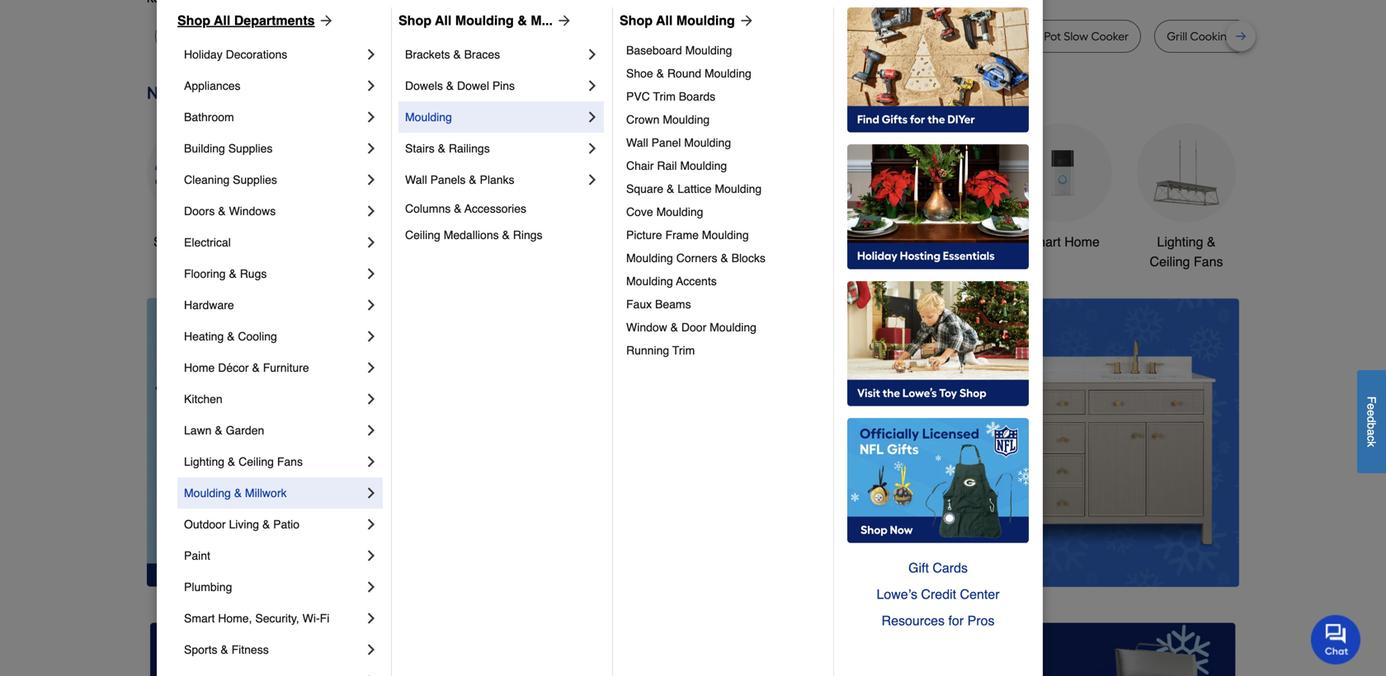 Task type: vqa. For each thing, say whether or not it's contained in the screenshot.
POT
yes



Task type: describe. For each thing, give the bounding box(es) containing it.
baseboard moulding link
[[626, 39, 822, 62]]

arrow right image inside shop all departments link
[[315, 12, 335, 29]]

1 cooking from the left
[[815, 29, 859, 43]]

resources
[[882, 613, 945, 629]]

chevron right image for dowels & dowel pins
[[584, 78, 601, 94]]

square
[[626, 182, 663, 196]]

moulding down picture
[[626, 252, 673, 265]]

3 pot from the left
[[862, 29, 879, 43]]

f e e d b a c k
[[1365, 397, 1378, 447]]

2 cooker from the left
[[418, 29, 455, 43]]

picture frame moulding
[[626, 229, 749, 242]]

kitchen for kitchen
[[184, 393, 223, 406]]

dowels
[[405, 79, 443, 92]]

pot for crock pot
[[304, 29, 321, 43]]

decorations for holiday
[[226, 48, 287, 61]]

heating & cooling
[[184, 330, 277, 343]]

chevron right image for outdoor living & patio
[[363, 516, 380, 533]]

0 horizontal spatial lighting & ceiling fans
[[184, 455, 303, 469]]

1 horizontal spatial bathroom link
[[889, 123, 988, 252]]

faux
[[626, 298, 652, 311]]

up to 35 percent off select small appliances. image
[[521, 623, 865, 677]]

plumbing link
[[184, 572, 363, 603]]

home,
[[218, 612, 252, 625]]

heating & cooling link
[[184, 321, 363, 352]]

all for shop all departments
[[214, 13, 230, 28]]

grill cooking grate & warming rack
[[1167, 29, 1358, 43]]

chair
[[626, 159, 654, 172]]

1 e from the top
[[1365, 404, 1378, 410]]

outdoor tools & equipment
[[768, 234, 862, 269]]

recommended searches for you heading
[[147, 0, 1239, 7]]

all for shop all moulding & m...
[[435, 13, 452, 28]]

chevron right image for moulding & millwork
[[363, 485, 380, 502]]

moulding & millwork
[[184, 487, 287, 500]]

building
[[184, 142, 225, 155]]

appliances
[[184, 79, 240, 92]]

lowe's credit center link
[[847, 582, 1029, 608]]

chevron right image for electrical
[[363, 234, 380, 251]]

stairs & railings
[[405, 142, 490, 155]]

chat invite button image
[[1311, 615, 1361, 665]]

all for shop all deals
[[188, 234, 202, 250]]

moulding up lattice
[[680, 159, 727, 172]]

shop all departments link
[[177, 11, 335, 31]]

chevron right image for wall panels & planks
[[584, 172, 601, 188]]

stairs
[[405, 142, 435, 155]]

get up to 2 free select tools or batteries when you buy 1 with select purchases. image
[[150, 623, 494, 677]]

sports & fitness
[[184, 644, 269, 657]]

1 horizontal spatial arrow right image
[[1209, 443, 1225, 459]]

chevron right image for heating & cooling
[[363, 328, 380, 345]]

flooring
[[184, 267, 226, 281]]

brackets
[[405, 48, 450, 61]]

brackets & braces link
[[405, 39, 584, 70]]

c
[[1365, 436, 1378, 442]]

pvc trim boards
[[626, 90, 715, 103]]

chevron right image for home décor & furniture
[[363, 360, 380, 376]]

cleaning
[[184, 173, 230, 186]]

outdoor for outdoor tools & equipment
[[768, 234, 816, 250]]

shop all moulding link
[[620, 11, 755, 31]]

moulding up running trim link
[[710, 321, 757, 334]]

chevron right image for doors & windows
[[363, 203, 380, 219]]

shop
[[153, 234, 184, 250]]

square & lattice moulding link
[[626, 177, 822, 200]]

center
[[960, 587, 1000, 602]]

& inside outdoor tools & equipment
[[854, 234, 862, 250]]

living
[[229, 518, 259, 531]]

smart for smart home, security, wi-fi
[[184, 612, 215, 625]]

pot for instant pot
[[955, 29, 972, 43]]

a
[[1365, 429, 1378, 436]]

smart home, security, wi-fi
[[184, 612, 329, 625]]

holiday decorations
[[184, 48, 287, 61]]

decorations for christmas
[[532, 254, 603, 269]]

kitchen faucets
[[644, 234, 739, 250]]

picture
[[626, 229, 662, 242]]

crock pot
[[270, 29, 321, 43]]

home décor & furniture
[[184, 361, 309, 375]]

tools inside outdoor tools & equipment
[[819, 234, 850, 250]]

appliances link
[[184, 70, 363, 101]]

shop all departments
[[177, 13, 315, 28]]

window & door moulding
[[626, 321, 757, 334]]

chevron right image for moulding
[[584, 109, 601, 125]]

0 horizontal spatial lighting
[[184, 455, 224, 469]]

panels
[[430, 173, 466, 186]]

smart home
[[1026, 234, 1100, 250]]

lawn & garden
[[184, 424, 264, 437]]

electrical link
[[184, 227, 363, 258]]

shop for shop all moulding
[[620, 13, 653, 28]]

gift
[[908, 561, 929, 576]]

3 slow from the left
[[1064, 29, 1088, 43]]

shop all moulding
[[620, 13, 735, 28]]

1 horizontal spatial bathroom
[[910, 234, 968, 250]]

kitchen link
[[184, 384, 363, 415]]

chevron right image for stairs & railings
[[584, 140, 601, 157]]

0 vertical spatial home
[[1064, 234, 1100, 250]]

outdoor living & patio
[[184, 518, 300, 531]]

christmas
[[538, 234, 597, 250]]

m...
[[531, 13, 553, 28]]

crock for crock pot
[[270, 29, 301, 43]]

chevron right image for lighting & ceiling fans
[[363, 454, 380, 470]]

running trim link
[[626, 339, 822, 362]]

k
[[1365, 442, 1378, 447]]

railings
[[449, 142, 490, 155]]

running
[[626, 344, 669, 357]]

crock pot cooking pot
[[762, 29, 879, 43]]

window
[[626, 321, 667, 334]]

cove moulding
[[626, 205, 703, 219]]

holiday hosting essentials. image
[[847, 144, 1029, 270]]

doors & windows
[[184, 205, 276, 218]]

crock for crock pot slow cooker
[[1010, 29, 1041, 43]]

moulding corners & blocks
[[626, 252, 766, 265]]

shop these last-minute gifts. $99 or less. quantities are limited and won't last. image
[[147, 298, 413, 587]]

0 vertical spatial lighting & ceiling fans link
[[1137, 123, 1236, 272]]

brackets & braces
[[405, 48, 500, 61]]

resources for pros link
[[847, 608, 1029, 634]]

christmas decorations link
[[518, 123, 617, 272]]

shoe & round moulding
[[626, 67, 751, 80]]

stairs & railings link
[[405, 133, 584, 164]]

deals
[[206, 234, 239, 250]]

gift cards
[[908, 561, 968, 576]]

chevron right image for sports & fitness
[[363, 642, 380, 658]]

chevron right image for paint
[[363, 548, 380, 564]]

food warmer
[[652, 29, 724, 43]]

lawn & garden link
[[184, 415, 363, 446]]

heating
[[184, 330, 224, 343]]

beams
[[655, 298, 691, 311]]

chevron right image for building supplies
[[363, 140, 380, 157]]

2 cooking from the left
[[1190, 29, 1234, 43]]

planks
[[480, 173, 514, 186]]

cleaning supplies link
[[184, 164, 363, 196]]

officially licensed n f l gifts. shop now. image
[[847, 418, 1029, 544]]

moulding up outdoor living & patio
[[184, 487, 231, 500]]

christmas decorations
[[532, 234, 603, 269]]

supplies for building supplies
[[228, 142, 273, 155]]

moulding down baseboard moulding link
[[705, 67, 751, 80]]

moulding down warmer
[[685, 44, 732, 57]]

visit the lowe's toy shop. image
[[847, 281, 1029, 407]]

sports & fitness link
[[184, 634, 363, 666]]

moulding accents link
[[626, 270, 822, 293]]

equipment
[[784, 254, 847, 269]]

pvc trim boards link
[[626, 85, 822, 108]]

moulding inside 'link'
[[702, 229, 749, 242]]



Task type: locate. For each thing, give the bounding box(es) containing it.
0 horizontal spatial smart
[[184, 612, 215, 625]]

3 cooker from the left
[[1091, 29, 1129, 43]]

home décor & furniture link
[[184, 352, 363, 384]]

arrow right image for shop all moulding
[[735, 12, 755, 29]]

cooker up brackets
[[418, 29, 455, 43]]

1 vertical spatial home
[[184, 361, 215, 375]]

shop up slow cooker
[[177, 13, 210, 28]]

hardware
[[184, 299, 234, 312]]

1 horizontal spatial home
[[1064, 234, 1100, 250]]

1 crock from the left
[[270, 29, 301, 43]]

home
[[1064, 234, 1100, 250], [184, 361, 215, 375]]

doors & windows link
[[184, 196, 363, 227]]

1 vertical spatial ceiling
[[1150, 254, 1190, 269]]

windows
[[229, 205, 276, 218]]

3 shop from the left
[[620, 13, 653, 28]]

0 horizontal spatial decorations
[[226, 48, 287, 61]]

cove
[[626, 205, 653, 219]]

bathroom link
[[184, 101, 363, 133], [889, 123, 988, 252]]

holiday
[[184, 48, 223, 61]]

triple
[[359, 29, 388, 43]]

all for shop all moulding
[[656, 13, 673, 28]]

building supplies
[[184, 142, 273, 155]]

arrow right image up baseboard moulding link
[[735, 12, 755, 29]]

doors
[[184, 205, 215, 218]]

lawn
[[184, 424, 212, 437]]

1 horizontal spatial fans
[[1194, 254, 1223, 269]]

ceiling medallions & rings link
[[405, 222, 601, 248]]

1 vertical spatial arrow right image
[[1209, 443, 1225, 459]]

holiday decorations link
[[184, 39, 363, 70]]

moulding up 'frame'
[[656, 205, 703, 219]]

0 vertical spatial ceiling
[[405, 229, 440, 242]]

chevron right image for flooring & rugs
[[363, 266, 380, 282]]

crown
[[626, 113, 660, 126]]

chevron right image
[[584, 109, 601, 125], [584, 172, 601, 188], [363, 297, 380, 314], [363, 328, 380, 345], [363, 360, 380, 376], [363, 391, 380, 408], [363, 422, 380, 439], [363, 516, 380, 533], [363, 611, 380, 627], [363, 642, 380, 658]]

0 vertical spatial kitchen
[[644, 234, 688, 250]]

scroll to item #2 image
[[795, 557, 835, 564]]

cooker left grill
[[1091, 29, 1129, 43]]

1 horizontal spatial slow
[[390, 29, 415, 43]]

0 horizontal spatial lighting & ceiling fans link
[[184, 446, 363, 478]]

4 pot from the left
[[955, 29, 972, 43]]

all up food
[[656, 13, 673, 28]]

2 shop from the left
[[398, 13, 431, 28]]

rings
[[513, 229, 542, 242]]

1 vertical spatial lighting & ceiling fans
[[184, 455, 303, 469]]

baseboard
[[626, 44, 682, 57]]

moulding up faux beams
[[626, 275, 673, 288]]

1 horizontal spatial arrow right image
[[735, 12, 755, 29]]

wall
[[626, 136, 648, 149], [405, 173, 427, 186]]

1 vertical spatial trim
[[672, 344, 695, 357]]

0 horizontal spatial arrow right image
[[553, 12, 573, 29]]

shop up food
[[620, 13, 653, 28]]

smart for smart home
[[1026, 234, 1061, 250]]

arrow right image inside shop all moulding link
[[735, 12, 755, 29]]

1 vertical spatial outdoor
[[184, 518, 226, 531]]

frame
[[665, 229, 699, 242]]

faux beams link
[[626, 293, 822, 316]]

moulding up wall panel moulding
[[663, 113, 710, 126]]

chevron right image for smart home, security, wi-fi
[[363, 611, 380, 627]]

fi
[[320, 612, 329, 625]]

wall inside wall panels & planks link
[[405, 173, 427, 186]]

chevron right image for kitchen
[[363, 391, 380, 408]]

chevron right image
[[363, 46, 380, 63], [584, 46, 601, 63], [363, 78, 380, 94], [584, 78, 601, 94], [363, 109, 380, 125], [363, 140, 380, 157], [584, 140, 601, 157], [363, 172, 380, 188], [363, 203, 380, 219], [363, 234, 380, 251], [363, 266, 380, 282], [363, 454, 380, 470], [363, 485, 380, 502], [363, 548, 380, 564], [363, 579, 380, 596], [363, 673, 380, 677]]

ceiling inside lighting & ceiling fans
[[1150, 254, 1190, 269]]

1 horizontal spatial decorations
[[532, 254, 603, 269]]

outdoor up equipment
[[768, 234, 816, 250]]

2 horizontal spatial slow
[[1064, 29, 1088, 43]]

trim inside running trim link
[[672, 344, 695, 357]]

chevron right image for brackets & braces
[[584, 46, 601, 63]]

lowe's
[[877, 587, 917, 602]]

0 horizontal spatial arrow right image
[[315, 12, 335, 29]]

2 crock from the left
[[762, 29, 792, 43]]

2 arrow right image from the left
[[735, 12, 755, 29]]

triple slow cooker
[[359, 29, 455, 43]]

flooring & rugs link
[[184, 258, 363, 290]]

crock for crock pot cooking pot
[[762, 29, 792, 43]]

0 vertical spatial wall
[[626, 136, 648, 149]]

tools down 'columns'
[[428, 234, 459, 250]]

3 crock from the left
[[1010, 29, 1041, 43]]

outdoor inside 'link'
[[184, 518, 226, 531]]

cards
[[933, 561, 968, 576]]

new deals every day during 25 days of deals image
[[147, 79, 1239, 107]]

1 vertical spatial supplies
[[233, 173, 277, 186]]

0 vertical spatial smart
[[1026, 234, 1061, 250]]

shop for shop all moulding & m...
[[398, 13, 431, 28]]

running trim
[[626, 344, 695, 357]]

moulding up braces
[[455, 13, 514, 28]]

1 horizontal spatial tools
[[819, 234, 850, 250]]

0 vertical spatial supplies
[[228, 142, 273, 155]]

countertop
[[553, 29, 614, 43]]

wall for wall panels & planks
[[405, 173, 427, 186]]

arrow right image
[[315, 12, 335, 29], [1209, 443, 1225, 459]]

0 horizontal spatial home
[[184, 361, 215, 375]]

plumbing
[[184, 581, 232, 594]]

arrow right image inside shop all moulding & m... link
[[553, 12, 573, 29]]

fans inside lighting & ceiling fans
[[1194, 254, 1223, 269]]

0 vertical spatial trim
[[653, 90, 676, 103]]

1 slow from the left
[[167, 29, 192, 43]]

5 pot from the left
[[1044, 29, 1061, 43]]

boards
[[679, 90, 715, 103]]

supplies for cleaning supplies
[[233, 173, 277, 186]]

shoe & round moulding link
[[626, 62, 822, 85]]

0 vertical spatial bathroom
[[184, 111, 234, 124]]

instant
[[917, 29, 953, 43]]

0 vertical spatial decorations
[[226, 48, 287, 61]]

kitchen up the lawn
[[184, 393, 223, 406]]

1 horizontal spatial cooker
[[418, 29, 455, 43]]

1 vertical spatial decorations
[[532, 254, 603, 269]]

0 horizontal spatial fans
[[277, 455, 303, 469]]

flooring & rugs
[[184, 267, 267, 281]]

shop all moulding & m... link
[[398, 11, 573, 31]]

1 vertical spatial lighting & ceiling fans link
[[184, 446, 363, 478]]

trim up crown moulding
[[653, 90, 676, 103]]

crown moulding link
[[626, 108, 822, 131]]

arrow right image up microwave countertop
[[553, 12, 573, 29]]

scroll to item #4 image
[[874, 557, 914, 564]]

0 horizontal spatial tools
[[428, 234, 459, 250]]

arrow right image
[[553, 12, 573, 29], [735, 12, 755, 29]]

shop all moulding & m...
[[398, 13, 553, 28]]

0 horizontal spatial ceiling
[[239, 455, 274, 469]]

wall panel moulding link
[[626, 131, 822, 154]]

0 horizontal spatial crock
[[270, 29, 301, 43]]

tools up equipment
[[819, 234, 850, 250]]

tools
[[428, 234, 459, 250], [819, 234, 850, 250]]

0 vertical spatial outdoor
[[768, 234, 816, 250]]

up to 30 percent off select grills and accessories. image
[[892, 623, 1236, 677]]

corners
[[676, 252, 717, 265]]

1 vertical spatial fans
[[277, 455, 303, 469]]

1 horizontal spatial cooking
[[1190, 29, 1234, 43]]

moulding down the chair rail moulding link
[[715, 182, 762, 196]]

slow
[[167, 29, 192, 43], [390, 29, 415, 43], [1064, 29, 1088, 43]]

f
[[1365, 397, 1378, 404]]

0 horizontal spatial cooking
[[815, 29, 859, 43]]

warmer
[[680, 29, 724, 43]]

all up brackets & braces
[[435, 13, 452, 28]]

dowel
[[457, 79, 489, 92]]

0 vertical spatial lighting
[[1157, 234, 1203, 250]]

chevron right image for cleaning supplies
[[363, 172, 380, 188]]

1 arrow right image from the left
[[553, 12, 573, 29]]

1 horizontal spatial outdoor
[[768, 234, 816, 250]]

slow cooker
[[167, 29, 233, 43]]

2 pot from the left
[[795, 29, 812, 43]]

chevron right image for holiday decorations
[[363, 46, 380, 63]]

1 horizontal spatial crock
[[762, 29, 792, 43]]

1 pot from the left
[[304, 29, 321, 43]]

moulding & millwork link
[[184, 478, 363, 509]]

0 horizontal spatial bathroom
[[184, 111, 234, 124]]

1 horizontal spatial lighting
[[1157, 234, 1203, 250]]

decorations
[[226, 48, 287, 61], [532, 254, 603, 269]]

shop
[[177, 13, 210, 28], [398, 13, 431, 28], [620, 13, 653, 28]]

accents
[[676, 275, 717, 288]]

2 tools from the left
[[819, 234, 850, 250]]

0 horizontal spatial slow
[[167, 29, 192, 43]]

all right shop
[[188, 234, 202, 250]]

0 horizontal spatial wall
[[405, 173, 427, 186]]

shop all deals
[[153, 234, 239, 250]]

baseboard moulding
[[626, 44, 732, 57]]

moulding down dowels at the top left of page
[[405, 111, 452, 124]]

supplies up windows in the left top of the page
[[233, 173, 277, 186]]

chair rail moulding link
[[626, 154, 822, 177]]

1 vertical spatial kitchen
[[184, 393, 223, 406]]

dowels & dowel pins link
[[405, 70, 584, 101]]

rail
[[657, 159, 677, 172]]

2 horizontal spatial cooker
[[1091, 29, 1129, 43]]

find gifts for the diyer. image
[[847, 7, 1029, 133]]

d
[[1365, 417, 1378, 423]]

outdoor up paint
[[184, 518, 226, 531]]

all up slow cooker
[[214, 13, 230, 28]]

moulding down crown moulding link
[[684, 136, 731, 149]]

kitchen for kitchen faucets
[[644, 234, 688, 250]]

0 vertical spatial lighting & ceiling fans
[[1150, 234, 1223, 269]]

microwave
[[493, 29, 550, 43]]

chevron right image for bathroom
[[363, 109, 380, 125]]

trim inside pvc trim boards link
[[653, 90, 676, 103]]

grill
[[1167, 29, 1187, 43]]

decorations down 'christmas'
[[532, 254, 603, 269]]

wall up chair
[[626, 136, 648, 149]]

columns
[[405, 202, 451, 215]]

2 horizontal spatial ceiling
[[1150, 254, 1190, 269]]

wall for wall panel moulding
[[626, 136, 648, 149]]

1 vertical spatial bathroom
[[910, 234, 968, 250]]

lowe's credit center
[[877, 587, 1000, 602]]

e up "d"
[[1365, 404, 1378, 410]]

shop all deals link
[[147, 123, 246, 252]]

cleaning supplies
[[184, 173, 277, 186]]

1 horizontal spatial kitchen
[[644, 234, 688, 250]]

pot for crock pot slow cooker
[[1044, 29, 1061, 43]]

1 horizontal spatial shop
[[398, 13, 431, 28]]

1 shop from the left
[[177, 13, 210, 28]]

wall up 'columns'
[[405, 173, 427, 186]]

ceiling medallions & rings
[[405, 229, 542, 242]]

furniture
[[263, 361, 309, 375]]

0 horizontal spatial kitchen
[[184, 393, 223, 406]]

0 horizontal spatial shop
[[177, 13, 210, 28]]

1 vertical spatial wall
[[405, 173, 427, 186]]

1 horizontal spatial wall
[[626, 136, 648, 149]]

chevron right image for plumbing
[[363, 579, 380, 596]]

building supplies link
[[184, 133, 363, 164]]

2 e from the top
[[1365, 410, 1378, 417]]

crock down departments
[[270, 29, 301, 43]]

outdoor for outdoor living & patio
[[184, 518, 226, 531]]

crock pot slow cooker
[[1010, 29, 1129, 43]]

1 horizontal spatial lighting & ceiling fans link
[[1137, 123, 1236, 272]]

supplies up cleaning supplies
[[228, 142, 273, 155]]

0 vertical spatial fans
[[1194, 254, 1223, 269]]

1 horizontal spatial lighting & ceiling fans
[[1150, 234, 1223, 269]]

e up 'b'
[[1365, 410, 1378, 417]]

cooker up "holiday"
[[195, 29, 233, 43]]

chair rail moulding
[[626, 159, 727, 172]]

kitchen
[[644, 234, 688, 250], [184, 393, 223, 406]]

0 vertical spatial arrow right image
[[315, 12, 335, 29]]

chevron right image for hardware
[[363, 297, 380, 314]]

chevron right image for lawn & garden
[[363, 422, 380, 439]]

kitchen inside "link"
[[184, 393, 223, 406]]

pvc
[[626, 90, 650, 103]]

decorations down shop all departments link at left
[[226, 48, 287, 61]]

kitchen down cove moulding
[[644, 234, 688, 250]]

lighting inside lighting & ceiling fans
[[1157, 234, 1203, 250]]

accessories
[[464, 202, 526, 215]]

moulding up warmer
[[676, 13, 735, 28]]

arrow right image for shop all moulding & m...
[[553, 12, 573, 29]]

1 horizontal spatial ceiling
[[405, 229, 440, 242]]

cooling
[[238, 330, 277, 343]]

trim for pvc
[[653, 90, 676, 103]]

rugs
[[240, 267, 267, 281]]

pot for crock pot cooking pot
[[795, 29, 812, 43]]

e
[[1365, 404, 1378, 410], [1365, 410, 1378, 417]]

for
[[948, 613, 964, 629]]

trim for running
[[672, 344, 695, 357]]

round
[[667, 67, 701, 80]]

ceiling
[[405, 229, 440, 242], [1150, 254, 1190, 269], [239, 455, 274, 469]]

chevron right image for appliances
[[363, 78, 380, 94]]

fitness
[[231, 644, 269, 657]]

0 horizontal spatial cooker
[[195, 29, 233, 43]]

outdoor inside outdoor tools & equipment
[[768, 234, 816, 250]]

moulding up moulding corners & blocks link
[[702, 229, 749, 242]]

2 vertical spatial ceiling
[[239, 455, 274, 469]]

2 horizontal spatial shop
[[620, 13, 653, 28]]

crock up shoe & round moulding link
[[762, 29, 792, 43]]

smart home, security, wi-fi link
[[184, 603, 363, 634]]

wall panels & planks link
[[405, 164, 584, 196]]

1 cooker from the left
[[195, 29, 233, 43]]

0 horizontal spatial bathroom link
[[184, 101, 363, 133]]

1 horizontal spatial smart
[[1026, 234, 1061, 250]]

0 horizontal spatial outdoor
[[184, 518, 226, 531]]

shop for shop all departments
[[177, 13, 210, 28]]

crown moulding
[[626, 113, 710, 126]]

instant pot
[[917, 29, 972, 43]]

2 horizontal spatial crock
[[1010, 29, 1041, 43]]

1 vertical spatial smart
[[184, 612, 215, 625]]

1 tools from the left
[[428, 234, 459, 250]]

b
[[1365, 423, 1378, 429]]

up to 40 percent off select vanities. plus get free local delivery on select vanities. image
[[440, 298, 1239, 587]]

braces
[[464, 48, 500, 61]]

trim down the window & door moulding
[[672, 344, 695, 357]]

shop up triple slow cooker
[[398, 13, 431, 28]]

scroll to item #5 element
[[914, 556, 957, 565]]

panel
[[651, 136, 681, 149]]

crock right instant pot
[[1010, 29, 1041, 43]]

2 slow from the left
[[390, 29, 415, 43]]

wall inside wall panel moulding link
[[626, 136, 648, 149]]

moulding corners & blocks link
[[626, 247, 822, 270]]

1 vertical spatial lighting
[[184, 455, 224, 469]]



